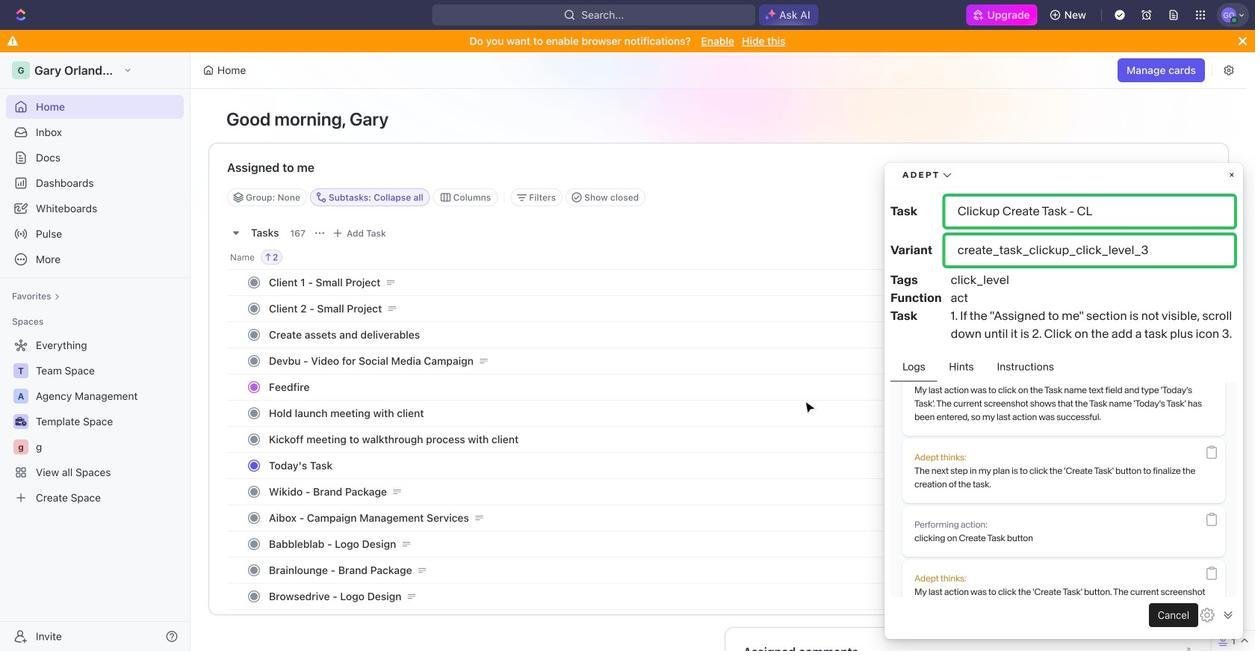 Task type: describe. For each thing, give the bounding box(es) containing it.
tree inside sidebar navigation
[[6, 333, 184, 510]]

business time image
[[15, 417, 27, 426]]

gary orlando's workspace, , element
[[12, 61, 30, 79]]

agency management, , element
[[13, 389, 28, 404]]

sidebar navigation
[[0, 52, 194, 651]]



Task type: locate. For each thing, give the bounding box(es) containing it.
tree
[[6, 333, 184, 510]]

g, , element
[[13, 440, 28, 454]]

Search tasks... text field
[[999, 186, 1149, 209]]

team space, , element
[[13, 363, 28, 378]]



Task type: vqa. For each thing, say whether or not it's contained in the screenshot.
TEAM NA﻿ME text box
no



